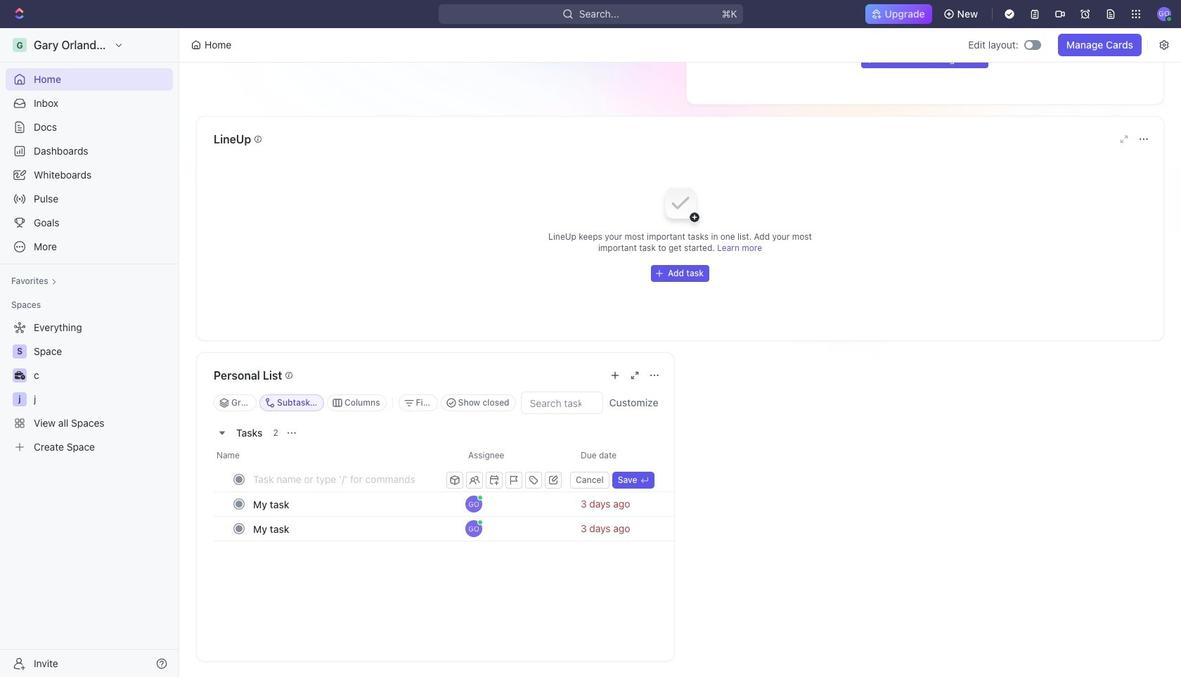 Task type: vqa. For each thing, say whether or not it's contained in the screenshot.
Sidebar navigation
yes



Task type: locate. For each thing, give the bounding box(es) containing it.
gary orlando's workspace, , element
[[13, 38, 27, 52]]

tree inside sidebar navigation
[[6, 316, 173, 458]]

Task name or type '/' for commands text field
[[253, 468, 444, 490]]

tree
[[6, 316, 173, 458]]

sidebar navigation
[[0, 28, 182, 677]]

business time image
[[14, 371, 25, 380]]

j, , element
[[13, 392, 27, 406]]

space, , element
[[13, 344, 27, 359]]



Task type: describe. For each thing, give the bounding box(es) containing it.
Search tasks... text field
[[521, 392, 602, 413]]



